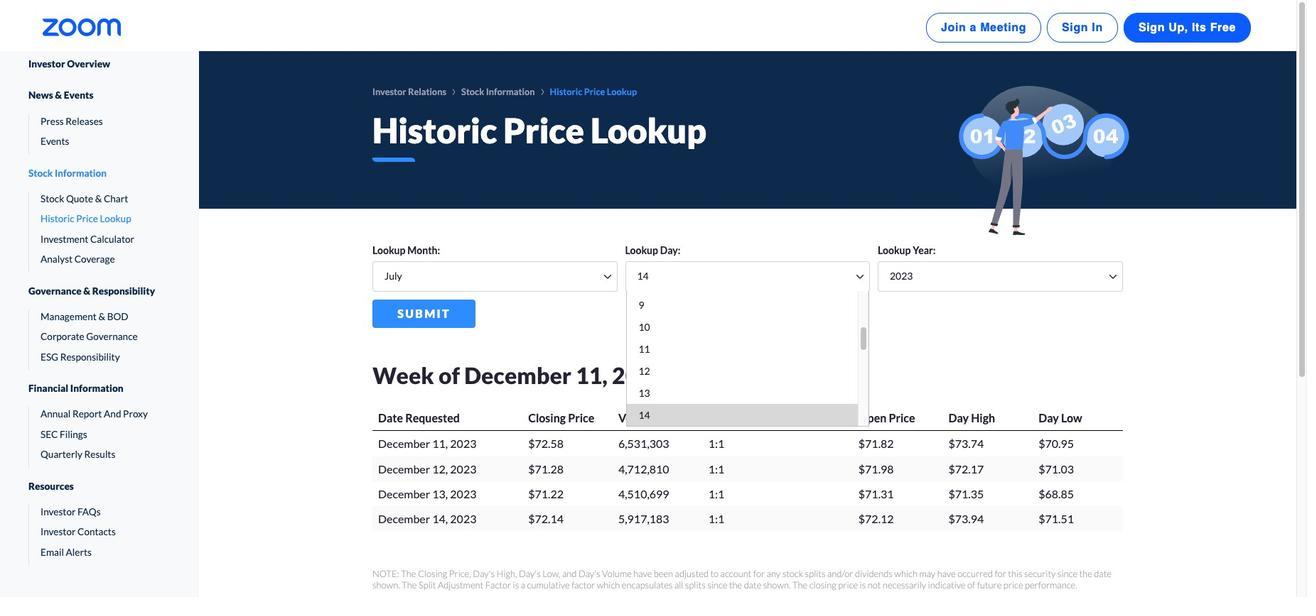 Task type: locate. For each thing, give the bounding box(es) containing it.
investor up "news"
[[28, 58, 65, 70]]

the right to
[[729, 580, 742, 591]]

1 vertical spatial historic
[[372, 110, 497, 151]]

future
[[977, 580, 1002, 591]]

december down date
[[378, 437, 430, 451]]

0 vertical spatial stock information link
[[461, 86, 535, 97]]

2023 down lookup year
[[890, 270, 913, 282]]

None submit
[[372, 300, 476, 329]]

day's left low,
[[519, 569, 541, 580]]

analyst coverage
[[41, 254, 115, 265]]

0 vertical spatial of
[[439, 362, 460, 390]]

have left been
[[634, 569, 652, 580]]

closing up $72.58
[[528, 412, 566, 425]]

1 horizontal spatial historic
[[372, 110, 497, 151]]

splits right "all"
[[685, 580, 706, 591]]

stock information link up stock quote & chart
[[28, 155, 171, 192]]

stock left the quote
[[41, 193, 64, 205]]

shown. right account
[[763, 580, 791, 591]]

0 horizontal spatial 11,
[[432, 437, 448, 451]]

9
[[639, 299, 644, 311]]

corporate governance
[[41, 331, 138, 343]]

stock information link
[[461, 86, 535, 97], [28, 155, 171, 192]]

volume inside note: the closing price, day's high, day's low, and day's volume have been     adjusted to account for any stock splits and/or dividends which may have     occurred for this security since the date shown. the split adjustment factor is a     cumulative factor which encapsulates all splits since the date shown.     the closing price is not necessarily indicative of future price     performance.
[[602, 569, 632, 580]]

is left not
[[860, 580, 866, 591]]

stock up stock quote & chart
[[28, 167, 53, 179]]

investment calculator
[[41, 234, 134, 245]]

december up december 14, 2023
[[378, 487, 430, 501]]

necessarily
[[883, 580, 926, 591]]

email alerts link
[[29, 546, 171, 560]]

1 horizontal spatial sign
[[1139, 21, 1165, 34]]

low
[[1061, 412, 1082, 425]]

1 vertical spatial closing
[[418, 569, 447, 580]]

2023 right 14,
[[450, 512, 477, 526]]

1 vertical spatial stock
[[28, 167, 53, 179]]

december down 'december 13, 2023'
[[378, 512, 430, 526]]

for left any
[[753, 569, 765, 580]]

1 vertical spatial volume
[[602, 569, 632, 580]]

sign left in
[[1062, 21, 1089, 34]]

events
[[64, 90, 93, 101], [41, 136, 69, 147]]

2 sign from the left
[[1139, 21, 1165, 34]]

2 horizontal spatial day
[[1039, 412, 1059, 425]]

& right "news"
[[55, 90, 62, 101]]

&
[[55, 90, 62, 101], [95, 193, 102, 205], [83, 285, 90, 297], [98, 311, 105, 323]]

stock information up the quote
[[28, 167, 107, 179]]

stock information right the relations at the top left of the page
[[461, 86, 535, 97]]

which right "factor"
[[597, 580, 620, 591]]

its
[[1192, 21, 1207, 34]]

adjusted
[[675, 569, 709, 580]]

0 vertical spatial 11,
[[576, 362, 608, 390]]

1 horizontal spatial day
[[949, 412, 969, 425]]

to
[[710, 569, 719, 580]]

11
[[639, 343, 650, 356]]

since right "security"
[[1058, 569, 1078, 580]]

2023 for 5,917,183
[[450, 512, 477, 526]]

13
[[639, 388, 650, 400]]

0 vertical spatial stock information
[[461, 86, 535, 97]]

0 horizontal spatial a
[[521, 580, 525, 591]]

0 horizontal spatial have
[[634, 569, 652, 580]]

10
[[639, 321, 650, 334]]

is right factor
[[513, 580, 519, 591]]

2023 down requested
[[450, 437, 477, 451]]

$72.17
[[949, 462, 984, 476]]

responsibility up bod
[[92, 285, 155, 297]]

2 vertical spatial information
[[70, 383, 123, 395]]

responsibility
[[92, 285, 155, 297], [60, 352, 120, 363]]

& left bod
[[98, 311, 105, 323]]

1 1:1 from the top
[[708, 437, 725, 451]]

0 horizontal spatial and
[[104, 409, 121, 420]]

14 down 13
[[639, 410, 650, 422]]

1 vertical spatial a
[[521, 580, 525, 591]]

4,510,699
[[618, 487, 669, 501]]

0 horizontal spatial for
[[753, 569, 765, 580]]

4 1:1 from the top
[[708, 512, 725, 526]]

investor for investor overview
[[28, 58, 65, 70]]

sec filings link
[[29, 428, 171, 442]]

1 horizontal spatial the
[[1079, 569, 1092, 580]]

0 vertical spatial governance
[[28, 285, 82, 297]]

12,
[[432, 462, 448, 476]]

and left proxy
[[104, 409, 121, 420]]

indicative
[[928, 580, 966, 591]]

july link
[[379, 268, 611, 286]]

governance up management
[[28, 285, 82, 297]]

0 horizontal spatial closing
[[418, 569, 447, 580]]

shown. left split
[[372, 580, 400, 591]]

sign in link
[[1047, 13, 1118, 43]]

price,
[[449, 569, 471, 580]]

note:
[[372, 569, 399, 580]]

price right closing
[[838, 580, 858, 591]]

1 horizontal spatial 11,
[[576, 362, 608, 390]]

0 vertical spatial 14
[[637, 270, 649, 282]]

any
[[767, 569, 781, 580]]

overview
[[67, 58, 110, 70]]

sign in
[[1062, 21, 1103, 34]]

cumulative
[[527, 580, 570, 591]]

management
[[41, 311, 97, 323]]

financial
[[28, 383, 68, 395]]

december 12, 2023
[[378, 462, 477, 476]]

0 horizontal spatial sign
[[1062, 21, 1089, 34]]

2023 right 12,
[[450, 462, 477, 476]]

stock right the relations at the top left of the page
[[461, 86, 484, 97]]

1 is from the left
[[513, 580, 519, 591]]

3 1:1 from the top
[[708, 487, 725, 501]]

of
[[439, 362, 460, 390], [968, 580, 975, 591]]

since right "all"
[[707, 580, 727, 591]]

the
[[401, 569, 416, 580], [402, 580, 417, 591], [793, 580, 808, 591]]

a right high,
[[521, 580, 525, 591]]

1 horizontal spatial closing
[[528, 412, 566, 425]]

day's right low,
[[579, 569, 600, 580]]

volume down 13
[[618, 412, 657, 425]]

1 vertical spatial governance
[[86, 331, 138, 343]]

1:1 for 4,510,699
[[708, 487, 725, 501]]

shown.
[[372, 580, 400, 591], [763, 580, 791, 591]]

sec filings
[[41, 429, 87, 441]]

governance down bod
[[86, 331, 138, 343]]

1 vertical spatial stock information link
[[28, 155, 171, 192]]

1 price from the left
[[838, 580, 858, 591]]

in
[[1092, 21, 1103, 34]]

sign for sign in
[[1062, 21, 1089, 34]]

2023
[[890, 270, 913, 282], [612, 362, 665, 390], [450, 437, 477, 451], [450, 462, 477, 476], [450, 487, 477, 501], [450, 512, 477, 526]]

investor
[[28, 58, 65, 70], [372, 86, 406, 97], [41, 507, 76, 518], [41, 527, 76, 538]]

1 sign from the left
[[1062, 21, 1089, 34]]

day for day high
[[949, 412, 969, 425]]

releases
[[66, 116, 103, 127]]

date right performance.
[[1094, 569, 1112, 580]]

december for december 12, 2023
[[378, 462, 430, 476]]

2 horizontal spatial historic
[[550, 86, 582, 97]]

since
[[1058, 569, 1078, 580], [707, 580, 727, 591]]

1 horizontal spatial day's
[[519, 569, 541, 580]]

july
[[385, 270, 402, 282]]

sign up, its free link
[[1124, 13, 1251, 43]]

1 vertical spatial information
[[55, 167, 107, 179]]

volume
[[618, 412, 657, 425], [602, 569, 632, 580]]

1 horizontal spatial for
[[995, 569, 1006, 580]]

stock quote & chart
[[41, 193, 128, 205]]

year
[[913, 245, 933, 257]]

bod
[[107, 311, 128, 323]]

information for annual report and proxy
[[70, 383, 123, 395]]

investor for investor faqs
[[41, 507, 76, 518]]

date
[[378, 412, 403, 425]]

1 horizontal spatial is
[[860, 580, 866, 591]]

0 vertical spatial events
[[64, 90, 93, 101]]

historic price lookup link
[[29, 212, 171, 227]]

1 vertical spatial 14
[[639, 410, 650, 422]]

information inside financial information link
[[70, 383, 123, 395]]

closing left price,
[[418, 569, 447, 580]]

investor down resources
[[41, 507, 76, 518]]

investor left the relations at the top left of the page
[[372, 86, 406, 97]]

0 horizontal spatial which
[[597, 580, 620, 591]]

december for december 13, 2023
[[378, 487, 430, 501]]

2 vertical spatial historic price lookup
[[41, 214, 131, 225]]

volume right "factor"
[[602, 569, 632, 580]]

a right join
[[970, 21, 977, 34]]

sign left up,
[[1139, 21, 1165, 34]]

0 horizontal spatial governance
[[28, 285, 82, 297]]

of inside note: the closing price, day's high, day's low, and day's volume have been     adjusted to account for any stock splits and/or dividends which may have     occurred for this security since the date shown. the split adjustment factor is a     cumulative factor which encapsulates all splits since the date shown.     the closing price is not necessarily indicative of future price     performance.
[[968, 580, 975, 591]]

2 1:1 from the top
[[708, 462, 725, 476]]

1 vertical spatial stock information
[[28, 167, 107, 179]]

adjustment
[[438, 580, 484, 591]]

1 vertical spatial of
[[968, 580, 975, 591]]

0 horizontal spatial shown.
[[372, 580, 400, 591]]

0 horizontal spatial since
[[707, 580, 727, 591]]

1 horizontal spatial shown.
[[763, 580, 791, 591]]

of up requested
[[439, 362, 460, 390]]

investor up email
[[41, 527, 76, 538]]

for left this
[[995, 569, 1006, 580]]

$73.74
[[949, 437, 984, 451]]

responsibility down corporate governance
[[60, 352, 120, 363]]

& up 'management & bod'
[[83, 285, 90, 297]]

1 vertical spatial and
[[562, 569, 577, 580]]

events up releases
[[64, 90, 93, 101]]

account
[[721, 569, 752, 580]]

december down december 11, 2023
[[378, 462, 430, 476]]

0 horizontal spatial day's
[[473, 569, 495, 580]]

1 horizontal spatial of
[[968, 580, 975, 591]]

1:1
[[708, 437, 725, 451], [708, 462, 725, 476], [708, 487, 725, 501], [708, 512, 725, 526]]

splits
[[805, 569, 826, 580], [685, 580, 706, 591]]

lookup month
[[372, 245, 438, 257]]

day for day low
[[1039, 412, 1059, 425]]

requested
[[405, 412, 460, 425]]

splits right stock
[[805, 569, 826, 580]]

11, up 12,
[[432, 437, 448, 451]]

0 horizontal spatial price
[[838, 580, 858, 591]]

stock information link right the relations at the top left of the page
[[461, 86, 535, 97]]

2023 for 4,712,810
[[450, 462, 477, 476]]

$68.85
[[1039, 487, 1074, 501]]

investor overview link
[[28, 51, 171, 77]]

events down press
[[41, 136, 69, 147]]

which left 'may'
[[895, 569, 918, 580]]

8 9 10
[[639, 277, 650, 334]]

governance & responsibility
[[28, 285, 155, 297]]

1 vertical spatial events
[[41, 136, 69, 147]]

day's left high,
[[473, 569, 495, 580]]

2 vertical spatial historic
[[41, 214, 74, 225]]

december
[[464, 362, 572, 390], [378, 437, 430, 451], [378, 462, 430, 476], [378, 487, 430, 501], [378, 512, 430, 526]]

1 horizontal spatial which
[[895, 569, 918, 580]]

quarterly
[[41, 449, 82, 461]]

14 down lookup day
[[637, 270, 649, 282]]

1 horizontal spatial price
[[1004, 580, 1023, 591]]

analyst coverage link
[[29, 252, 171, 267]]

day's
[[473, 569, 495, 580], [519, 569, 541, 580], [579, 569, 600, 580]]

investor for investor contacts
[[41, 527, 76, 538]]

11, up closing price
[[576, 362, 608, 390]]

occurred
[[958, 569, 993, 580]]

lookup
[[607, 86, 637, 97], [591, 110, 707, 151], [100, 214, 131, 225], [372, 245, 406, 257], [625, 245, 658, 257], [878, 245, 911, 257]]

1 horizontal spatial stock information
[[461, 86, 535, 97]]

note: the closing price, day's high, day's low, and day's volume have been     adjusted to account for any stock splits and/or dividends which may have     occurred for this security since the date shown. the split adjustment factor is a     cumulative factor which encapsulates all splits since the date shown.     the closing price is not necessarily indicative of future price     performance.
[[372, 569, 1112, 591]]

sec
[[41, 429, 58, 441]]

2 price from the left
[[1004, 580, 1023, 591]]

have right 'may'
[[937, 569, 956, 580]]

day
[[660, 245, 678, 257], [949, 412, 969, 425], [1039, 412, 1059, 425]]

$72.12
[[859, 512, 894, 526]]

price right future
[[1004, 580, 1023, 591]]

1 horizontal spatial stock information link
[[461, 86, 535, 97]]

join a meeting
[[941, 21, 1027, 34]]

date left any
[[744, 580, 762, 591]]

email
[[41, 547, 64, 559]]

1 horizontal spatial a
[[970, 21, 977, 34]]

news & events
[[28, 90, 93, 101]]

have
[[634, 569, 652, 580], [937, 569, 956, 580]]

$73.94
[[949, 512, 984, 526]]

2023 right 13,
[[450, 487, 477, 501]]

of left future
[[968, 580, 975, 591]]

the right performance.
[[1079, 569, 1092, 580]]

2 day's from the left
[[519, 569, 541, 580]]

0 vertical spatial information
[[486, 86, 535, 97]]

2 horizontal spatial day's
[[579, 569, 600, 580]]

information
[[486, 86, 535, 97], [55, 167, 107, 179], [70, 383, 123, 395]]

a
[[970, 21, 977, 34], [521, 580, 525, 591]]

0 vertical spatial a
[[970, 21, 977, 34]]

0 vertical spatial historic
[[550, 86, 582, 97]]

0 horizontal spatial stock information link
[[28, 155, 171, 192]]

and right low,
[[562, 569, 577, 580]]

0 horizontal spatial day
[[660, 245, 678, 257]]

1 horizontal spatial have
[[937, 569, 956, 580]]

0 horizontal spatial is
[[513, 580, 519, 591]]

1 horizontal spatial and
[[562, 569, 577, 580]]

week of december 11, 2023
[[372, 362, 665, 390]]



Task type: vqa. For each thing, say whether or not it's contained in the screenshot.


Task type: describe. For each thing, give the bounding box(es) containing it.
investor contacts
[[41, 527, 116, 538]]

$70.95
[[1039, 437, 1074, 451]]

0 horizontal spatial of
[[439, 362, 460, 390]]

1 day's from the left
[[473, 569, 495, 580]]

results
[[84, 449, 115, 461]]

management & bod
[[41, 311, 128, 323]]

historic price lookup image
[[958, 85, 1132, 235]]

5,917,183
[[618, 512, 669, 526]]

security
[[1024, 569, 1056, 580]]

events link
[[29, 134, 171, 149]]

14 inside 14 link
[[637, 270, 649, 282]]

events inside news & events link
[[64, 90, 93, 101]]

investor for investor relations
[[372, 86, 406, 97]]

2 have from the left
[[937, 569, 956, 580]]

investor contacts link
[[29, 526, 171, 540]]

corporate governance link
[[29, 330, 171, 345]]

investment calculator link
[[29, 232, 171, 247]]

1 shown. from the left
[[372, 580, 400, 591]]

stock quote & chart link
[[29, 192, 171, 206]]

1 have from the left
[[634, 569, 652, 580]]

december 11, 2023
[[378, 437, 477, 451]]

all
[[675, 580, 683, 591]]

0 vertical spatial historic price lookup
[[550, 86, 637, 97]]

high
[[971, 412, 995, 425]]

may
[[919, 569, 936, 580]]

$71.98
[[859, 462, 894, 476]]

resources link
[[28, 468, 171, 505]]

2 for from the left
[[995, 569, 1006, 580]]

december 14, 2023
[[378, 512, 477, 526]]

filings
[[60, 429, 87, 441]]

annual report and proxy
[[41, 409, 148, 420]]

free
[[1210, 21, 1236, 34]]

news
[[28, 90, 53, 101]]

and/or
[[827, 569, 853, 580]]

events inside events link
[[41, 136, 69, 147]]

investor relations link
[[372, 86, 446, 97]]

calculator
[[90, 234, 134, 245]]

not
[[868, 580, 881, 591]]

2023 for 6,531,303
[[450, 437, 477, 451]]

press releases
[[41, 116, 103, 127]]

this
[[1008, 569, 1023, 580]]

esg responsibility link
[[29, 350, 171, 365]]

3 day's from the left
[[579, 569, 600, 580]]

& left 'chart'
[[95, 193, 102, 205]]

investment
[[41, 234, 88, 245]]

2023 down '11'
[[612, 362, 665, 390]]

0 vertical spatial stock
[[461, 86, 484, 97]]

0 horizontal spatial the
[[729, 580, 742, 591]]

& for news
[[55, 90, 62, 101]]

news & events link
[[28, 77, 171, 114]]

week
[[372, 362, 434, 390]]

1:1 for 5,917,183
[[708, 512, 725, 526]]

closing inside note: the closing price, day's high, day's low, and day's volume have been     adjusted to account for any stock splits and/or dividends which may have     occurred for this security since the date shown. the split adjustment factor is a     cumulative factor which encapsulates all splits since the date shown.     the closing price is not necessarily indicative of future price     performance.
[[418, 569, 447, 580]]

investor faqs link
[[29, 505, 171, 520]]

1:1 for 4,712,810
[[708, 462, 725, 476]]

up,
[[1169, 21, 1188, 34]]

0 vertical spatial volume
[[618, 412, 657, 425]]

1 horizontal spatial since
[[1058, 569, 1078, 580]]

high,
[[497, 569, 517, 580]]

zoom video communications, inc. logo image
[[43, 19, 121, 36]]

join
[[941, 21, 966, 34]]

2 is from the left
[[860, 580, 866, 591]]

1 vertical spatial 11,
[[432, 437, 448, 451]]

closing price
[[528, 412, 594, 425]]

0 horizontal spatial date
[[744, 580, 762, 591]]

open price
[[859, 412, 915, 425]]

1 for from the left
[[753, 569, 765, 580]]

investor overview
[[28, 58, 110, 70]]

0 horizontal spatial splits
[[685, 580, 706, 591]]

13,
[[432, 487, 448, 501]]

date requested
[[378, 412, 460, 425]]

investor relations
[[372, 86, 446, 97]]

month
[[407, 245, 438, 257]]

december for december 14, 2023
[[378, 512, 430, 526]]

0 vertical spatial closing
[[528, 412, 566, 425]]

day low
[[1039, 412, 1082, 425]]

sign for sign up, its free
[[1139, 21, 1165, 34]]

quarterly results
[[41, 449, 115, 461]]

$71.51
[[1039, 512, 1074, 526]]

governance & responsibility link
[[28, 273, 171, 310]]

december 13, 2023
[[378, 487, 477, 501]]

information for stock quote & chart
[[55, 167, 107, 179]]

$72.14
[[528, 512, 564, 526]]

0 horizontal spatial stock information
[[28, 167, 107, 179]]

& for governance
[[83, 285, 90, 297]]

historic price lookup inside historic price lookup link
[[41, 214, 131, 225]]

1:1 for 6,531,303
[[708, 437, 725, 451]]

and inside note: the closing price, day's high, day's low, and day's volume have been     adjusted to account for any stock splits and/or dividends which may have     occurred for this security since the date shown. the split adjustment factor is a     cumulative factor which encapsulates all splits since the date shown.     the closing price is not necessarily indicative of future price     performance.
[[562, 569, 577, 580]]

a inside note: the closing price, day's high, day's low, and day's volume have been     adjusted to account for any stock splits and/or dividends which may have     occurred for this security since the date shown. the split adjustment factor is a     cumulative factor which encapsulates all splits since the date shown.     the closing price is not necessarily indicative of future price     performance.
[[521, 580, 525, 591]]

december for december 11, 2023
[[378, 437, 430, 451]]

closing
[[809, 580, 837, 591]]

press releases link
[[29, 114, 171, 129]]

1 vertical spatial responsibility
[[60, 352, 120, 363]]

0 vertical spatial responsibility
[[92, 285, 155, 297]]

meeting
[[980, 21, 1027, 34]]

$71.28
[[528, 462, 564, 476]]

1 vertical spatial historic price lookup
[[372, 110, 707, 151]]

resources
[[28, 481, 74, 492]]

email alerts
[[41, 547, 92, 559]]

1 horizontal spatial splits
[[805, 569, 826, 580]]

open
[[859, 412, 887, 425]]

2023 for 4,510,699
[[450, 487, 477, 501]]

lookup day
[[625, 245, 678, 257]]

2 shown. from the left
[[763, 580, 791, 591]]

0 vertical spatial and
[[104, 409, 121, 420]]

esg
[[41, 352, 58, 363]]

$71.82
[[859, 437, 894, 451]]

1 horizontal spatial date
[[1094, 569, 1112, 580]]

$72.58
[[528, 437, 564, 451]]

& for management
[[98, 311, 105, 323]]

1 horizontal spatial governance
[[86, 331, 138, 343]]

quote
[[66, 193, 93, 205]]

alerts
[[66, 547, 92, 559]]

join a meeting link
[[926, 13, 1041, 43]]

2 vertical spatial stock
[[41, 193, 64, 205]]

been
[[654, 569, 673, 580]]

sign up, its free
[[1139, 21, 1236, 34]]

12
[[639, 366, 650, 378]]

financial information link
[[28, 370, 171, 408]]

0 horizontal spatial historic
[[41, 214, 74, 225]]

dividends
[[855, 569, 893, 580]]

stock
[[782, 569, 803, 580]]

8
[[639, 277, 644, 289]]

december up closing price
[[464, 362, 572, 390]]



